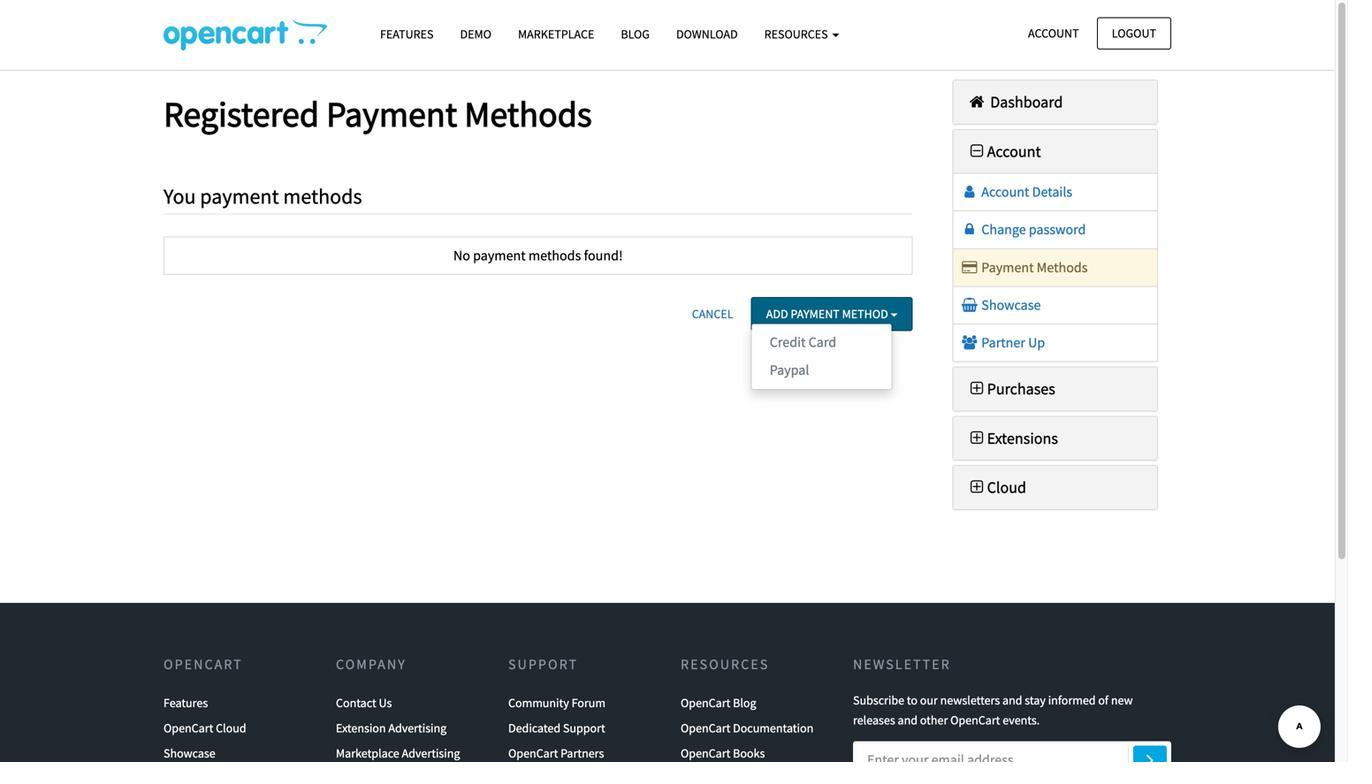 Task type: locate. For each thing, give the bounding box(es) containing it.
features up opencart cloud
[[164, 695, 208, 711]]

1 vertical spatial and
[[898, 713, 918, 728]]

advertising down extension advertising link
[[402, 746, 460, 762]]

payment for you
[[200, 183, 279, 210]]

extensions
[[988, 428, 1059, 448]]

2 horizontal spatial payment
[[982, 259, 1034, 276]]

account up dashboard
[[1029, 25, 1080, 41]]

opencart cloud
[[164, 720, 246, 736]]

1 horizontal spatial cloud
[[988, 478, 1027, 498]]

opencart inside "link"
[[164, 720, 213, 736]]

payment for method
[[791, 306, 840, 322]]

cloud inside "link"
[[216, 720, 246, 736]]

account link
[[1014, 17, 1095, 49], [967, 141, 1042, 161]]

plus square o image
[[967, 381, 988, 397], [967, 430, 988, 446], [967, 480, 988, 495]]

cancel link
[[677, 297, 749, 331]]

0 horizontal spatial payment
[[200, 183, 279, 210]]

documentation
[[733, 720, 814, 736]]

0 vertical spatial showcase
[[979, 296, 1041, 314]]

1 horizontal spatial payment
[[473, 247, 526, 264]]

found!
[[584, 247, 623, 264]]

features link up opencart cloud
[[164, 691, 208, 716]]

1 horizontal spatial features link
[[367, 19, 447, 50]]

plus square o image for purchases
[[967, 381, 988, 397]]

payment
[[326, 92, 458, 136], [982, 259, 1034, 276], [791, 306, 840, 322]]

plus square o image inside extensions link
[[967, 430, 988, 446]]

methods
[[465, 92, 592, 136], [1037, 259, 1088, 276]]

extension advertising link
[[336, 716, 447, 741]]

features
[[380, 26, 434, 42], [164, 695, 208, 711]]

showcase
[[979, 296, 1041, 314], [164, 746, 216, 762]]

blog left download
[[621, 26, 650, 42]]

opencart for opencart documentation
[[681, 720, 731, 736]]

methods down the marketplace link
[[465, 92, 592, 136]]

and down to at right bottom
[[898, 713, 918, 728]]

password
[[1030, 221, 1087, 239]]

marketplace for marketplace
[[518, 26, 595, 42]]

blog up opencart documentation
[[733, 695, 757, 711]]

no payment methods found!
[[454, 247, 623, 264]]

cloud link
[[967, 478, 1027, 498]]

2 vertical spatial payment
[[791, 306, 840, 322]]

showcase link up 'partner up' link
[[961, 296, 1041, 314]]

0 horizontal spatial showcase
[[164, 746, 216, 762]]

0 vertical spatial plus square o image
[[967, 381, 988, 397]]

0 vertical spatial features link
[[367, 19, 447, 50]]

demo link
[[447, 19, 505, 50]]

payment inside 'dropdown button'
[[791, 306, 840, 322]]

features link
[[367, 19, 447, 50], [164, 691, 208, 716]]

marketplace
[[518, 26, 595, 42], [336, 746, 400, 762]]

dedicated support
[[509, 720, 606, 736]]

0 horizontal spatial marketplace
[[336, 746, 400, 762]]

to
[[907, 693, 918, 709]]

opencart - payment methods image
[[164, 19, 327, 50]]

advertising up marketplace advertising link
[[389, 720, 447, 736]]

1 vertical spatial methods
[[1037, 259, 1088, 276]]

0 horizontal spatial methods
[[283, 183, 362, 210]]

1 vertical spatial blog
[[733, 695, 757, 711]]

0 vertical spatial payment
[[200, 183, 279, 210]]

contact us link
[[336, 691, 392, 716]]

blog
[[621, 26, 650, 42], [733, 695, 757, 711]]

contact us
[[336, 695, 392, 711]]

features for demo
[[380, 26, 434, 42]]

informed
[[1049, 693, 1096, 709]]

community forum
[[509, 695, 606, 711]]

card
[[809, 334, 837, 351]]

cloud
[[988, 478, 1027, 498], [216, 720, 246, 736]]

0 horizontal spatial showcase link
[[164, 741, 216, 762]]

opencart for opencart cloud
[[164, 720, 213, 736]]

demo
[[460, 26, 492, 42]]

0 vertical spatial payment
[[326, 92, 458, 136]]

download link
[[663, 19, 752, 50]]

payment for no
[[473, 247, 526, 264]]

methods down password
[[1037, 259, 1088, 276]]

showcase link down opencart cloud
[[164, 741, 216, 762]]

credit card link
[[753, 329, 892, 357]]

1 vertical spatial cloud
[[216, 720, 246, 736]]

paypal
[[770, 361, 810, 379]]

account link up account details link at the right top of the page
[[967, 141, 1042, 161]]

plus square o image down extensions link
[[967, 480, 988, 495]]

1 horizontal spatial methods
[[1037, 259, 1088, 276]]

0 vertical spatial features
[[380, 26, 434, 42]]

resources link
[[752, 19, 853, 50]]

marketplace left blog link
[[518, 26, 595, 42]]

account details
[[979, 183, 1073, 201]]

subscribe
[[854, 693, 905, 709]]

plus square o image up cloud link
[[967, 430, 988, 446]]

account link up dashboard
[[1014, 17, 1095, 49]]

1 horizontal spatial features
[[380, 26, 434, 42]]

1 horizontal spatial and
[[1003, 693, 1023, 709]]

1 vertical spatial showcase
[[164, 746, 216, 762]]

0 horizontal spatial cloud
[[216, 720, 246, 736]]

add
[[767, 306, 789, 322]]

1 horizontal spatial payment
[[791, 306, 840, 322]]

partner up link
[[961, 334, 1046, 352]]

features left demo
[[380, 26, 434, 42]]

plus square o image down users icon
[[967, 381, 988, 397]]

support up community
[[509, 656, 579, 674]]

1 horizontal spatial showcase
[[979, 296, 1041, 314]]

1 plus square o image from the top
[[967, 381, 988, 397]]

showcase link
[[961, 296, 1041, 314], [164, 741, 216, 762]]

0 horizontal spatial features
[[164, 695, 208, 711]]

partner up
[[979, 334, 1046, 352]]

account
[[1029, 25, 1080, 41], [988, 141, 1042, 161], [982, 183, 1030, 201]]

0 vertical spatial support
[[509, 656, 579, 674]]

extensions link
[[967, 428, 1059, 448]]

1 vertical spatial methods
[[529, 247, 581, 264]]

payment
[[200, 183, 279, 210], [473, 247, 526, 264]]

0 vertical spatial cloud
[[988, 478, 1027, 498]]

0 horizontal spatial features link
[[164, 691, 208, 716]]

1 vertical spatial plus square o image
[[967, 430, 988, 446]]

opencart documentation link
[[681, 716, 814, 741]]

support
[[509, 656, 579, 674], [563, 720, 606, 736]]

marketplace advertising
[[336, 746, 460, 762]]

user image
[[961, 185, 979, 199]]

account right 'user' image
[[982, 183, 1030, 201]]

blog link
[[608, 19, 663, 50]]

3 plus square o image from the top
[[967, 480, 988, 495]]

other
[[921, 713, 948, 728]]

add payment method
[[767, 306, 891, 322]]

paypal link
[[753, 357, 892, 385]]

showcase up the partner up
[[979, 296, 1041, 314]]

opencart for opencart blog
[[681, 695, 731, 711]]

1 horizontal spatial marketplace
[[518, 26, 595, 42]]

0 horizontal spatial and
[[898, 713, 918, 728]]

extension advertising
[[336, 720, 447, 736]]

resources
[[765, 26, 831, 42], [681, 656, 770, 674]]

1 vertical spatial support
[[563, 720, 606, 736]]

1 vertical spatial marketplace
[[336, 746, 400, 762]]

newsletters
[[941, 693, 1001, 709]]

0 vertical spatial advertising
[[389, 720, 447, 736]]

new
[[1112, 693, 1134, 709]]

logout link
[[1098, 17, 1172, 49]]

1 vertical spatial advertising
[[402, 746, 460, 762]]

dashboard link
[[967, 92, 1063, 112]]

dedicated support link
[[509, 716, 606, 741]]

0 horizontal spatial payment
[[326, 92, 458, 136]]

methods for no payment methods found!
[[529, 247, 581, 264]]

opencart for opencart books
[[681, 746, 731, 762]]

1 horizontal spatial methods
[[529, 247, 581, 264]]

lock image
[[961, 223, 979, 237]]

opencart books link
[[681, 741, 765, 762]]

plus square o image inside purchases "link"
[[967, 381, 988, 397]]

1 vertical spatial payment
[[473, 247, 526, 264]]

support up "partners"
[[563, 720, 606, 736]]

payment right no
[[473, 247, 526, 264]]

1 vertical spatial showcase link
[[164, 741, 216, 762]]

1 vertical spatial features link
[[164, 691, 208, 716]]

opencart cloud link
[[164, 716, 246, 741]]

0 vertical spatial showcase link
[[961, 296, 1041, 314]]

0 vertical spatial account link
[[1014, 17, 1095, 49]]

2 plus square o image from the top
[[967, 430, 988, 446]]

plus square o image inside cloud link
[[967, 480, 988, 495]]

0 vertical spatial marketplace
[[518, 26, 595, 42]]

payment methods
[[979, 259, 1088, 276]]

showcase down opencart cloud "link"
[[164, 746, 216, 762]]

marketplace down extension
[[336, 746, 400, 762]]

payment right you
[[200, 183, 279, 210]]

and
[[1003, 693, 1023, 709], [898, 713, 918, 728]]

opencart documentation
[[681, 720, 814, 736]]

2 vertical spatial plus square o image
[[967, 480, 988, 495]]

1 vertical spatial account link
[[967, 141, 1042, 161]]

subscribe to our newsletters and stay informed of new releases and other opencart events.
[[854, 693, 1134, 728]]

1 vertical spatial resources
[[681, 656, 770, 674]]

details
[[1033, 183, 1073, 201]]

cancel
[[692, 306, 734, 322]]

advertising
[[389, 720, 447, 736], [402, 746, 460, 762]]

features link for opencart cloud
[[164, 691, 208, 716]]

0 vertical spatial blog
[[621, 26, 650, 42]]

account up account details link at the right top of the page
[[988, 141, 1042, 161]]

and up events.
[[1003, 693, 1023, 709]]

features link left demo
[[367, 19, 447, 50]]

1 horizontal spatial blog
[[733, 695, 757, 711]]

0 vertical spatial methods
[[283, 183, 362, 210]]

Enter your email address text field
[[854, 742, 1172, 762]]

0 vertical spatial methods
[[465, 92, 592, 136]]

1 vertical spatial features
[[164, 695, 208, 711]]



Task type: describe. For each thing, give the bounding box(es) containing it.
community
[[509, 695, 569, 711]]

change password link
[[961, 221, 1087, 239]]

shopping basket image
[[961, 298, 979, 312]]

events.
[[1003, 713, 1040, 728]]

change
[[982, 221, 1027, 239]]

up
[[1029, 334, 1046, 352]]

1 vertical spatial payment
[[982, 259, 1034, 276]]

forum
[[572, 695, 606, 711]]

minus square o image
[[967, 143, 988, 159]]

registered
[[164, 92, 319, 136]]

books
[[733, 746, 765, 762]]

marketplace advertising link
[[336, 741, 460, 762]]

0 vertical spatial account
[[1029, 25, 1080, 41]]

community forum link
[[509, 691, 606, 716]]

plus square o image for extensions
[[967, 430, 988, 446]]

0 horizontal spatial blog
[[621, 26, 650, 42]]

add payment method element
[[752, 323, 893, 390]]

0 horizontal spatial methods
[[465, 92, 592, 136]]

payment for methods
[[326, 92, 458, 136]]

logout
[[1113, 25, 1157, 41]]

opencart inside the subscribe to our newsletters and stay informed of new releases and other opencart events.
[[951, 713, 1001, 728]]

us
[[379, 695, 392, 711]]

advertising for marketplace advertising
[[402, 746, 460, 762]]

opencart books
[[681, 746, 765, 762]]

marketplace link
[[505, 19, 608, 50]]

plus square o image for cloud
[[967, 480, 988, 495]]

0 vertical spatial resources
[[765, 26, 831, 42]]

features link for demo
[[367, 19, 447, 50]]

1 horizontal spatial showcase link
[[961, 296, 1041, 314]]

home image
[[967, 94, 988, 110]]

opencart for opencart
[[164, 656, 243, 674]]

contact
[[336, 695, 377, 711]]

partner
[[982, 334, 1026, 352]]

features for opencart cloud
[[164, 695, 208, 711]]

opencart blog
[[681, 695, 757, 711]]

account details link
[[961, 183, 1073, 201]]

extension
[[336, 720, 386, 736]]

credit
[[770, 334, 806, 351]]

dedicated
[[509, 720, 561, 736]]

angle right image
[[1147, 750, 1155, 762]]

change password
[[979, 221, 1087, 239]]

purchases link
[[967, 379, 1056, 399]]

add payment method button
[[752, 297, 913, 331]]

opencart partners link
[[509, 741, 604, 762]]

no
[[454, 247, 470, 264]]

opencart for opencart partners
[[509, 746, 558, 762]]

dashboard
[[988, 92, 1063, 112]]

method
[[843, 306, 889, 322]]

payment methods link
[[961, 259, 1088, 276]]

credit card
[[770, 334, 837, 351]]

registered payment methods
[[164, 92, 592, 136]]

newsletter
[[854, 656, 951, 674]]

stay
[[1025, 693, 1046, 709]]

2 vertical spatial account
[[982, 183, 1030, 201]]

of
[[1099, 693, 1109, 709]]

0 vertical spatial and
[[1003, 693, 1023, 709]]

opencart partners
[[509, 746, 604, 762]]

marketplace for marketplace advertising
[[336, 746, 400, 762]]

partners
[[561, 746, 604, 762]]

you
[[164, 183, 196, 210]]

purchases
[[988, 379, 1056, 399]]

company
[[336, 656, 407, 674]]

users image
[[961, 336, 979, 350]]

credit card image
[[961, 260, 979, 274]]

download
[[677, 26, 738, 42]]

our
[[921, 693, 938, 709]]

advertising for extension advertising
[[389, 720, 447, 736]]

releases
[[854, 713, 896, 728]]

you payment methods
[[164, 183, 362, 210]]

opencart blog link
[[681, 691, 757, 716]]

methods for you payment methods
[[283, 183, 362, 210]]

1 vertical spatial account
[[988, 141, 1042, 161]]



Task type: vqa. For each thing, say whether or not it's contained in the screenshot.
'OpenCart' in OPENCART BLOG Link
yes



